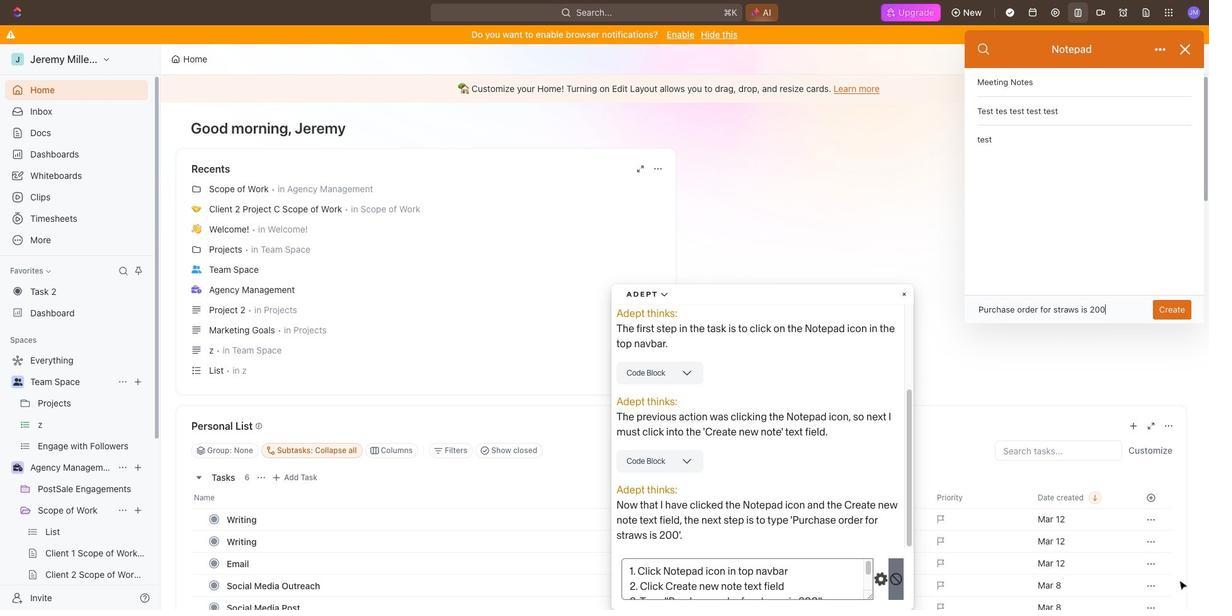 Task type: vqa. For each thing, say whether or not it's contained in the screenshot.
right BUSINESS TIME image
yes



Task type: describe. For each thing, give the bounding box(es) containing it.
user group image
[[13, 378, 22, 386]]

jeremy miller's workspace, , element
[[11, 53, 24, 66]]

0 vertical spatial business time image
[[192, 285, 202, 293]]

sidebar navigation
[[0, 44, 163, 610]]

user group image
[[192, 265, 202, 273]]

tree inside sidebar navigation
[[5, 350, 148, 610]]



Task type: locate. For each thing, give the bounding box(es) containing it.
tree
[[5, 350, 148, 610]]

Create new note… text field
[[978, 303, 1144, 316]]

Search tasks... text field
[[996, 441, 1122, 460]]

business time image
[[192, 285, 202, 293], [13, 464, 22, 471]]

1 vertical spatial business time image
[[13, 464, 22, 471]]

0 horizontal spatial business time image
[[13, 464, 22, 471]]

1 horizontal spatial business time image
[[192, 285, 202, 293]]

business time image inside tree
[[13, 464, 22, 471]]



